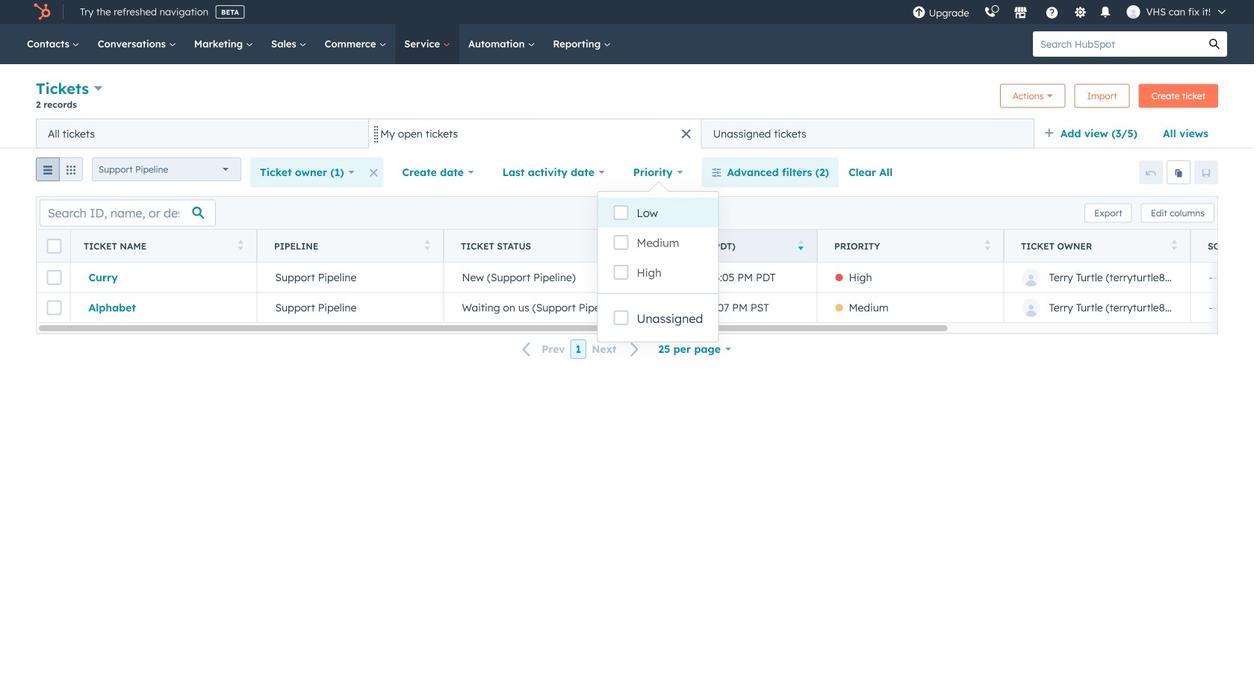 Task type: vqa. For each thing, say whether or not it's contained in the screenshot.
File
no



Task type: describe. For each thing, give the bounding box(es) containing it.
terry turtle image
[[1127, 5, 1140, 19]]

marketplaces image
[[1014, 7, 1027, 20]]

5 press to sort. element from the left
[[1172, 240, 1177, 253]]

3 press to sort. element from the left
[[611, 240, 617, 253]]

2 press to sort. element from the left
[[425, 240, 430, 253]]

press to sort. image for 4th the press to sort. element from right
[[425, 240, 430, 251]]

Search ID, name, or description search field
[[40, 200, 216, 227]]



Task type: locate. For each thing, give the bounding box(es) containing it.
4 press to sort. element from the left
[[985, 240, 990, 253]]

1 horizontal spatial press to sort. image
[[985, 240, 990, 251]]

press to sort. element
[[238, 240, 244, 253], [425, 240, 430, 253], [611, 240, 617, 253], [985, 240, 990, 253], [1172, 240, 1177, 253]]

press to sort. image
[[611, 240, 617, 251], [985, 240, 990, 251], [1172, 240, 1177, 251]]

press to sort. image for first the press to sort. element from left
[[238, 240, 244, 251]]

press to sort. image
[[238, 240, 244, 251], [425, 240, 430, 251]]

descending sort. press to sort ascending. image
[[798, 240, 804, 251]]

Search HubSpot search field
[[1033, 31, 1202, 57]]

pagination navigation
[[513, 340, 649, 360]]

banner
[[36, 78, 1218, 119]]

0 horizontal spatial press to sort. image
[[238, 240, 244, 251]]

group
[[36, 158, 83, 187]]

1 horizontal spatial press to sort. image
[[425, 240, 430, 251]]

1 press to sort. element from the left
[[238, 240, 244, 253]]

2 horizontal spatial press to sort. image
[[1172, 240, 1177, 251]]

list box
[[598, 192, 718, 294]]

2 press to sort. image from the left
[[985, 240, 990, 251]]

menu
[[905, 0, 1236, 24]]

2 press to sort. image from the left
[[425, 240, 430, 251]]

1 press to sort. image from the left
[[238, 240, 244, 251]]

0 horizontal spatial press to sort. image
[[611, 240, 617, 251]]

3 press to sort. image from the left
[[1172, 240, 1177, 251]]

1 press to sort. image from the left
[[611, 240, 617, 251]]

descending sort. press to sort ascending. element
[[798, 240, 804, 253]]



